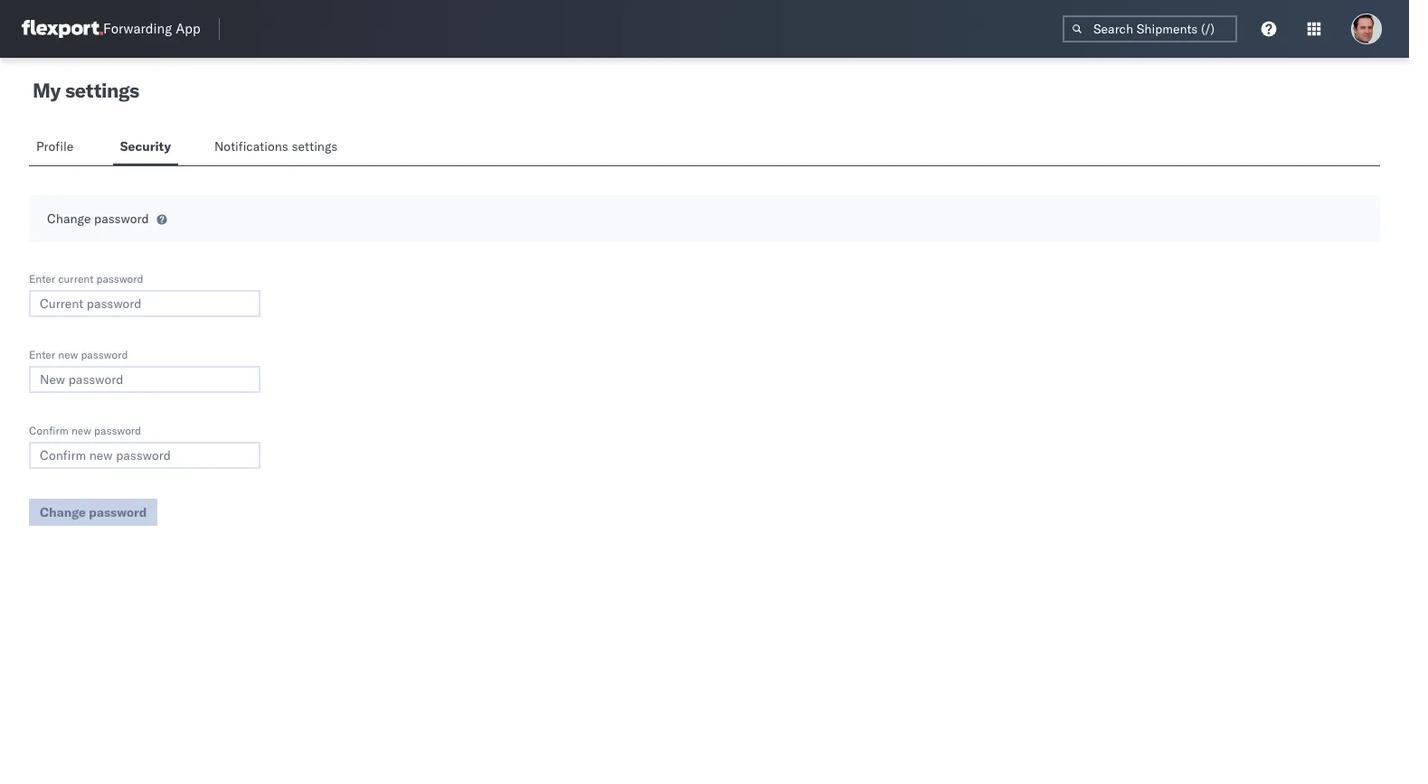 Task type: locate. For each thing, give the bounding box(es) containing it.
0 vertical spatial new
[[58, 348, 78, 362]]

password
[[94, 211, 149, 227], [96, 272, 143, 286], [81, 348, 128, 362], [94, 424, 141, 438]]

flexport. image
[[22, 20, 103, 38]]

enter current password
[[29, 272, 143, 286]]

confirm new password
[[29, 424, 141, 438]]

my settings
[[33, 78, 139, 103]]

password up current password password field on the left top
[[96, 272, 143, 286]]

enter up confirm
[[29, 348, 55, 362]]

1 vertical spatial enter
[[29, 348, 55, 362]]

settings right notifications
[[292, 138, 338, 155]]

1 vertical spatial settings
[[292, 138, 338, 155]]

settings right my
[[65, 78, 139, 103]]

current
[[58, 272, 94, 286]]

Confirm new password password field
[[29, 442, 260, 469]]

forwarding app
[[103, 20, 200, 38]]

password up new password password field
[[81, 348, 128, 362]]

settings
[[65, 78, 139, 103], [292, 138, 338, 155]]

0 horizontal spatial settings
[[65, 78, 139, 103]]

change
[[47, 211, 91, 227]]

Search Shipments (/) text field
[[1063, 15, 1237, 43]]

0 vertical spatial enter
[[29, 272, 55, 286]]

1 enter from the top
[[29, 272, 55, 286]]

profile
[[36, 138, 73, 155]]

password for enter new password
[[81, 348, 128, 362]]

1 horizontal spatial settings
[[292, 138, 338, 155]]

enter left the current
[[29, 272, 55, 286]]

password for confirm new password
[[94, 424, 141, 438]]

new
[[58, 348, 78, 362], [71, 424, 91, 438]]

new right confirm
[[71, 424, 91, 438]]

2 enter from the top
[[29, 348, 55, 362]]

1 vertical spatial new
[[71, 424, 91, 438]]

password up confirm new password password field
[[94, 424, 141, 438]]

0 vertical spatial settings
[[65, 78, 139, 103]]

new down the current
[[58, 348, 78, 362]]

enter
[[29, 272, 55, 286], [29, 348, 55, 362]]

notifications settings button
[[207, 130, 353, 166]]

app
[[176, 20, 200, 38]]

my
[[33, 78, 61, 103]]

new for enter
[[58, 348, 78, 362]]

settings inside button
[[292, 138, 338, 155]]

enter for enter current password
[[29, 272, 55, 286]]



Task type: describe. For each thing, give the bounding box(es) containing it.
security
[[120, 138, 171, 155]]

enter new password
[[29, 348, 128, 362]]

notifications settings
[[214, 138, 338, 155]]

Current password password field
[[29, 290, 260, 317]]

password right change
[[94, 211, 149, 227]]

forwarding
[[103, 20, 172, 38]]

change password
[[47, 211, 149, 227]]

settings for notifications settings
[[292, 138, 338, 155]]

new for confirm
[[71, 424, 91, 438]]

profile button
[[29, 130, 84, 166]]

security button
[[113, 130, 178, 166]]

New password password field
[[29, 366, 260, 393]]

password for enter current password
[[96, 272, 143, 286]]

confirm
[[29, 424, 69, 438]]

enter for enter new password
[[29, 348, 55, 362]]

notifications
[[214, 138, 288, 155]]

settings for my settings
[[65, 78, 139, 103]]

forwarding app link
[[22, 20, 200, 38]]



Task type: vqa. For each thing, say whether or not it's contained in the screenshot.
6th ocean fcl from the top
no



